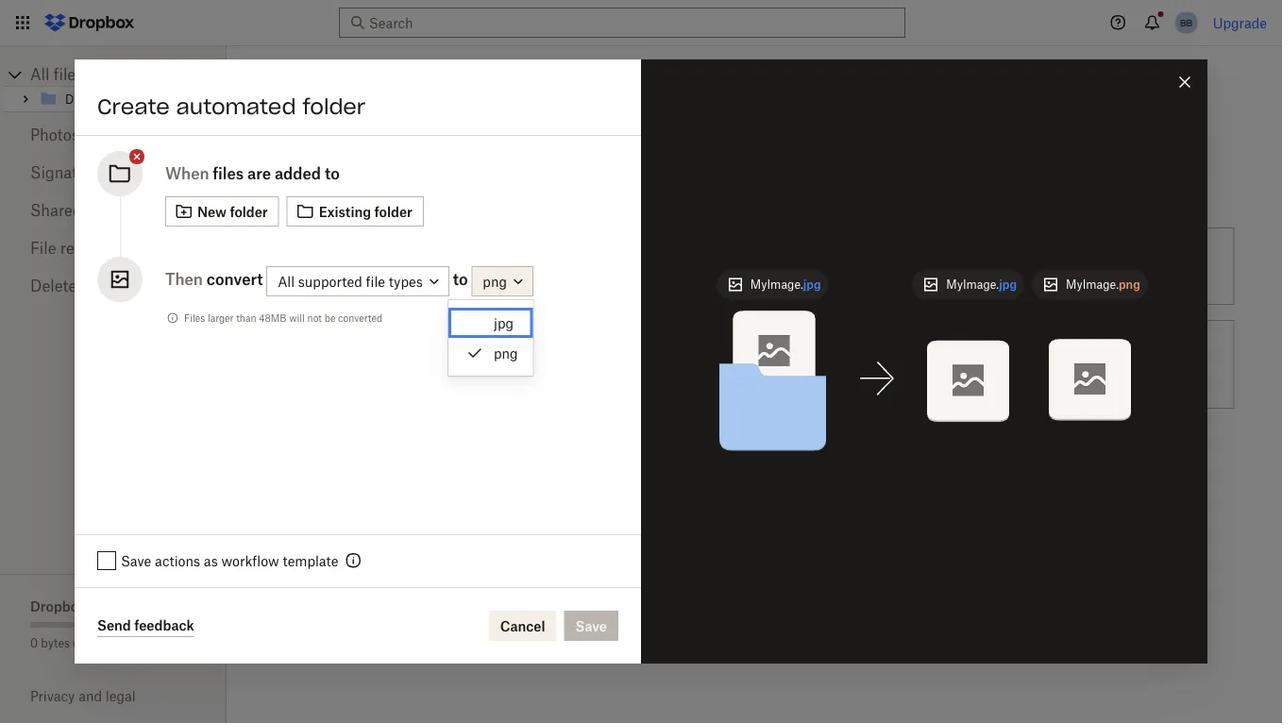 Task type: vqa. For each thing, say whether or not it's contained in the screenshot.
directly
no



Task type: locate. For each thing, give the bounding box(es) containing it.
are
[[247, 164, 271, 183]]

dropbox
[[30, 598, 86, 614]]

dropbox basic
[[30, 598, 124, 614]]

used
[[117, 636, 143, 650]]

myimage.
[[751, 278, 804, 292], [947, 278, 1000, 292], [1066, 278, 1119, 292]]

choose for choose an image format to convert files to
[[341, 346, 388, 362]]

a inside button
[[695, 258, 702, 274]]

file requests link
[[30, 230, 196, 267]]

1 horizontal spatial myimage.
[[947, 278, 1000, 292]]

myimage. jpg down renames at top
[[751, 278, 821, 292]]

files down file requests link
[[90, 277, 120, 295]]

0 vertical spatial convert
[[207, 270, 263, 289]]

2 horizontal spatial convert
[[815, 346, 862, 362]]

convert for choose a file format to convert videos to
[[815, 346, 862, 362]]

deleted files
[[30, 277, 120, 295]]

choose a category to sort files by button
[[257, 220, 585, 313]]

a inside choose a file format to convert videos to
[[720, 346, 728, 362]]

an right add
[[300, 183, 320, 202]]

0 horizontal spatial an
[[300, 183, 320, 202]]

2 myimage. jpg from the left
[[947, 278, 1017, 292]]

an
[[300, 183, 320, 202], [392, 346, 407, 362]]

larger
[[208, 312, 234, 324]]

than
[[236, 312, 256, 324]]

files inside all files link
[[54, 65, 83, 84]]

0 horizontal spatial a
[[392, 258, 399, 274]]

as
[[204, 553, 218, 569]]

48mb
[[259, 312, 287, 324]]

files inside 'create automated folder' dialog
[[213, 164, 244, 183]]

privacy and legal
[[30, 689, 136, 705]]

signatures
[[30, 163, 108, 182]]

add an automation
[[264, 183, 416, 202]]

myimage. jpg
[[751, 278, 821, 292], [947, 278, 1017, 292]]

a left file
[[720, 346, 728, 362]]

2 vertical spatial convert
[[341, 367, 388, 383]]

all files link
[[30, 63, 227, 86]]

convert
[[207, 270, 263, 289], [815, 346, 862, 362], [341, 367, 388, 383]]

a for category
[[392, 258, 399, 274]]

convert inside choose a file format to convert videos to
[[815, 346, 862, 362]]

jpg
[[804, 278, 821, 292], [1000, 278, 1017, 292], [494, 315, 514, 331]]

files right convert
[[1051, 258, 1077, 274]]

files left are
[[213, 164, 244, 183]]

renames
[[762, 258, 816, 274]]

myimage. down pdfs
[[1066, 278, 1119, 292]]

unzip files
[[998, 357, 1064, 373]]

format inside 'choose an image format to convert files to'
[[453, 346, 495, 362]]

not
[[307, 312, 322, 324]]

format right 'image'
[[453, 346, 495, 362]]

signatures link
[[30, 154, 196, 192]]

choose up "videos"
[[669, 346, 717, 362]]

to
[[325, 164, 340, 183], [460, 258, 473, 274], [1081, 258, 1093, 274], [453, 270, 468, 289], [498, 346, 511, 362], [799, 346, 812, 362], [421, 367, 433, 383], [713, 367, 726, 383]]

myimage. down renames at top
[[751, 278, 804, 292]]

an inside 'choose an image format to convert files to'
[[392, 346, 407, 362]]

0 horizontal spatial myimage. jpg
[[751, 278, 821, 292]]

shared
[[30, 201, 82, 220]]

files right all at the left top of the page
[[54, 65, 83, 84]]

sort
[[476, 258, 501, 274]]

2 horizontal spatial a
[[720, 346, 728, 362]]

0 vertical spatial an
[[300, 183, 320, 202]]

a for file
[[720, 346, 728, 362]]

format
[[453, 346, 495, 362], [754, 346, 796, 362]]

1 horizontal spatial a
[[695, 258, 702, 274]]

choose down converted
[[341, 346, 388, 362]]

2 format from the left
[[754, 346, 796, 362]]

1 horizontal spatial convert
[[341, 367, 388, 383]]

upgrade link
[[1213, 15, 1268, 31]]

choose inside choose a file format to convert videos to
[[669, 346, 717, 362]]

choose up converted
[[341, 258, 388, 274]]

choose inside 'choose an image format to convert files to'
[[341, 346, 388, 362]]

photos link
[[30, 116, 196, 154]]

2 horizontal spatial myimage.
[[1066, 278, 1119, 292]]

0 horizontal spatial myimage.
[[751, 278, 804, 292]]

png button
[[472, 266, 534, 296]]

files left by at the top of page
[[504, 258, 530, 274]]

files right unzip
[[1038, 357, 1064, 373]]

myimage. down convert
[[947, 278, 1000, 292]]

a
[[392, 258, 399, 274], [695, 258, 702, 274], [720, 346, 728, 362]]

0 horizontal spatial convert
[[207, 270, 263, 289]]

rule
[[705, 258, 730, 274]]

1 horizontal spatial an
[[392, 346, 407, 362]]

1 vertical spatial convert
[[815, 346, 862, 362]]

myimage. jpg down convert
[[947, 278, 1017, 292]]

png
[[483, 273, 507, 289], [1119, 278, 1141, 292], [494, 345, 518, 361]]

then
[[165, 270, 203, 289]]

format for file
[[754, 346, 796, 362]]

myimage. png
[[1066, 278, 1141, 292]]

format inside choose a file format to convert videos to
[[754, 346, 796, 362]]

jpg up png "radio item"
[[494, 315, 514, 331]]

that
[[733, 258, 758, 274]]

convert inside 'choose an image format to convert files to'
[[341, 367, 388, 383]]

jpg down renames at top
[[804, 278, 821, 292]]

set a rule that renames files
[[669, 258, 845, 274]]

a right the set
[[695, 258, 702, 274]]

create
[[97, 94, 170, 120]]

an left 'image'
[[392, 346, 407, 362]]

files
[[54, 65, 83, 84], [213, 164, 244, 183], [504, 258, 530, 274], [819, 258, 845, 274], [1051, 258, 1077, 274], [90, 277, 120, 295], [1038, 357, 1064, 373], [391, 367, 417, 383]]

files inside choose a category to sort files by button
[[504, 258, 530, 274]]

deleted files link
[[30, 267, 196, 305]]

global header element
[[0, 0, 1283, 46]]

a left category
[[392, 258, 399, 274]]

dropbox logo - go to the homepage image
[[38, 8, 141, 38]]

and
[[79, 689, 102, 705]]

1 format from the left
[[453, 346, 495, 362]]

format right file
[[754, 346, 796, 362]]

convert
[[998, 258, 1048, 274]]

choose
[[341, 258, 388, 274], [341, 346, 388, 362], [669, 346, 717, 362]]

1 horizontal spatial myimage. jpg
[[947, 278, 1017, 292]]

1 horizontal spatial jpg
[[804, 278, 821, 292]]

png down png dropdown button
[[494, 345, 518, 361]]

actions
[[155, 553, 200, 569]]

0 horizontal spatial format
[[453, 346, 495, 362]]

jpg down convert
[[1000, 278, 1017, 292]]

1 horizontal spatial format
[[754, 346, 796, 362]]

png left by at the top of page
[[483, 273, 507, 289]]

files right renames at top
[[819, 258, 845, 274]]

set
[[669, 258, 691, 274]]

files down 'image'
[[391, 367, 417, 383]]

1 vertical spatial an
[[392, 346, 407, 362]]

files inside unzip files button
[[1038, 357, 1064, 373]]

folder
[[303, 94, 366, 120]]

files inside set a rule that renames files button
[[819, 258, 845, 274]]



Task type: describe. For each thing, give the bounding box(es) containing it.
privacy
[[30, 689, 75, 705]]

automated
[[176, 94, 296, 120]]

1 myimage. from the left
[[751, 278, 804, 292]]

png radio item
[[449, 338, 533, 368]]

add an automation main content
[[257, 107, 1283, 723]]

image
[[411, 346, 450, 362]]

deleted
[[30, 277, 86, 295]]

create automated folder
[[97, 94, 366, 120]]

of
[[73, 636, 84, 650]]

choose for choose a file format to convert videos to
[[669, 346, 717, 362]]

photos
[[30, 126, 79, 144]]

all
[[30, 65, 49, 84]]

0 bytes of 2 gb used
[[30, 636, 143, 650]]

a for rule
[[695, 258, 702, 274]]

files
[[184, 312, 205, 324]]

template
[[283, 553, 339, 569]]

file requests
[[30, 239, 122, 257]]

format for image
[[453, 346, 495, 362]]

by
[[534, 258, 549, 274]]

privacy and legal link
[[30, 689, 227, 705]]

unzip files button
[[914, 313, 1242, 417]]

choose a file format to convert videos to
[[669, 346, 862, 383]]

requests
[[60, 239, 122, 257]]

files inside 'choose an image format to convert files to'
[[391, 367, 417, 383]]

create automated folder dialog
[[75, 60, 1208, 664]]

all files tree
[[3, 63, 227, 112]]

get more space image
[[147, 631, 170, 654]]

be
[[325, 312, 336, 324]]

file
[[30, 239, 56, 257]]

automation
[[325, 183, 416, 202]]

gb
[[97, 636, 114, 650]]

choose a category to sort files by
[[341, 258, 549, 274]]

pdfs
[[1097, 258, 1130, 274]]

choose a file format to convert videos to button
[[585, 313, 914, 417]]

files inside deleted files link
[[90, 277, 120, 295]]

3 myimage. from the left
[[1066, 278, 1119, 292]]

choose an image format to convert files to
[[341, 346, 511, 383]]

files inside convert files to pdfs button
[[1051, 258, 1077, 274]]

convert inside 'create automated folder' dialog
[[207, 270, 263, 289]]

an for choose
[[392, 346, 407, 362]]

basic
[[89, 598, 124, 614]]

2
[[87, 636, 94, 650]]

videos
[[669, 367, 710, 383]]

png inside "radio item"
[[494, 345, 518, 361]]

shared link
[[30, 192, 196, 230]]

save
[[121, 553, 151, 569]]

0
[[30, 636, 38, 650]]

convert for choose an image format to convert files to
[[341, 367, 388, 383]]

file
[[731, 346, 751, 362]]

png down pdfs
[[1119, 278, 1141, 292]]

set a rule that renames files button
[[585, 220, 914, 313]]

when
[[165, 164, 209, 183]]

converted
[[338, 312, 383, 324]]

convert files to pdfs
[[998, 258, 1130, 274]]

choose an image format to convert files to button
[[257, 313, 585, 417]]

bytes
[[41, 636, 70, 650]]

upgrade
[[1213, 15, 1268, 31]]

1 myimage. jpg from the left
[[751, 278, 821, 292]]

unzip
[[998, 357, 1035, 373]]

files are added to
[[213, 164, 340, 183]]

0 horizontal spatial jpg
[[494, 315, 514, 331]]

will
[[289, 312, 305, 324]]

added
[[275, 164, 321, 183]]

all files
[[30, 65, 83, 84]]

an for add
[[300, 183, 320, 202]]

convert files to pdfs button
[[914, 220, 1242, 313]]

workflow
[[221, 553, 279, 569]]

add
[[264, 183, 295, 202]]

save actions as workflow template
[[121, 553, 339, 569]]

files larger than 48mb will not be converted
[[184, 312, 383, 324]]

choose for choose a category to sort files by
[[341, 258, 388, 274]]

2 horizontal spatial jpg
[[1000, 278, 1017, 292]]

legal
[[106, 689, 136, 705]]

png inside dropdown button
[[483, 273, 507, 289]]

2 myimage. from the left
[[947, 278, 1000, 292]]

category
[[403, 258, 457, 274]]



